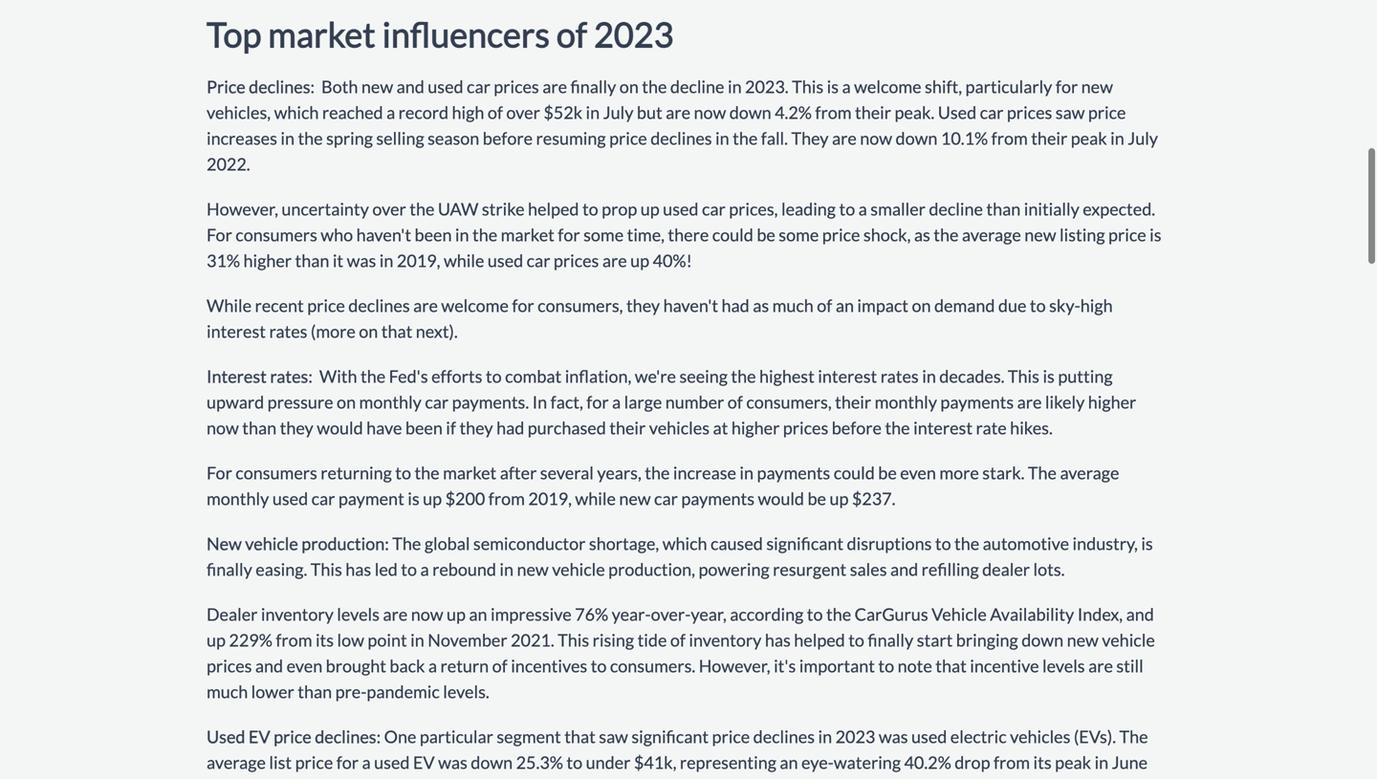 Task type: vqa. For each thing, say whether or not it's contained in the screenshot.
the marketing,
no



Task type: locate. For each thing, give the bounding box(es) containing it.
down down "availability"
[[1022, 630, 1064, 651]]

increases
[[207, 128, 277, 149]]

1 2022. from the top
[[207, 154, 250, 175]]

however, inside however, uncertainty over the uaw strike helped to prop up used car prices, leading to a smaller decline than initially expected. for consumers who haven't been in the market for some time, there could be some price shock, as the average new listing price is 31% higher than it was in 2019, while used car prices are up 40%!
[[207, 199, 278, 220]]

prices inside however, uncertainty over the uaw strike helped to prop up used car prices, leading to a smaller decline than initially expected. for consumers who haven't been in the market for some time, there could be some price shock, as the average new listing price is 31% higher than it was in 2019, while used car prices are up 40%!
[[554, 250, 599, 271]]

was down particular at bottom left
[[438, 752, 468, 773]]

0 horizontal spatial welcome
[[441, 295, 509, 316]]

2 horizontal spatial vehicle
[[1102, 630, 1155, 651]]

1 vertical spatial ev
[[413, 752, 435, 773]]

as up highest at the right of the page
[[753, 295, 769, 316]]

in inside :  with the fed's efforts to combat inflation, we're seeing the highest interest rates in decades. this is putting upward pressure on monthly car payments. in fact, for a large number of consumers, their monthly payments are likely higher now than they would have been if they had purchased their vehicles at higher prices before the interest rate hikes.
[[922, 366, 936, 387]]

new inside the global semiconductor shortage, which caused significant disruptions to the automotive industry, is finally easing. this has led to a rebound in new vehicle production, powering resurgent sales and refilling dealer lots.
[[517, 559, 549, 580]]

declines inside one particular segment that saw significant price declines in 2023 was used electric vehicles (evs). the average list price for a used ev was down 25.3% to under $41k, representing an eye-watering 40.2% drop from its peak in june 2022.
[[753, 727, 815, 748]]

new down semiconductor
[[517, 559, 549, 580]]

consumers inside however, uncertainty over the uaw strike helped to prop up used car prices, leading to a smaller decline than initially expected. for consumers who haven't been in the market for some time, there could be some price shock, as the average new listing price is 31% higher than it was in 2019, while used car prices are up 40%!
[[236, 224, 317, 245]]

vehicles left (evs).
[[1010, 727, 1071, 748]]

1 vertical spatial consumers
[[236, 463, 317, 484]]

in inside the global semiconductor shortage, which caused significant disruptions to the automotive industry, is finally easing. this has led to a rebound in new vehicle production, powering resurgent sales and refilling dealer lots.
[[500, 559, 514, 580]]

for up 31%
[[207, 224, 232, 245]]

rates inside while recent price declines are welcome for consumers, they haven't had as much of an impact on demand due to sky-high interest rates (more on that next).
[[269, 321, 308, 342]]

an inside one particular segment that saw significant price declines in 2023 was used electric vehicles (evs). the average list price for a used ev was down 25.3% to under $41k, representing an eye-watering 40.2% drop from its peak in june 2022.
[[780, 752, 798, 773]]

efforts
[[432, 366, 483, 387]]

vehicle
[[245, 533, 298, 554], [552, 559, 605, 580], [1102, 630, 1155, 651]]

used ev price declines:
[[207, 727, 381, 748]]

and right 'index,'
[[1127, 604, 1154, 625]]

helped right strike
[[528, 199, 579, 220]]

2023
[[594, 13, 674, 54], [836, 727, 876, 748]]

0 vertical spatial high
[[452, 102, 484, 123]]

in right it
[[380, 250, 394, 271]]

are up hikes.
[[1018, 392, 1042, 413]]

now
[[694, 102, 726, 123], [860, 128, 893, 149], [207, 418, 239, 439], [411, 604, 443, 625]]

1 vertical spatial vehicles
[[1010, 727, 1071, 748]]

they down pressure
[[280, 418, 314, 439]]

interest up more
[[914, 418, 973, 439]]

2 vertical spatial market
[[443, 463, 497, 484]]

consumers, inside :  with the fed's efforts to combat inflation, we're seeing the highest interest rates in decades. this is putting upward pressure on monthly car payments. in fact, for a large number of consumers, their monthly payments are likely higher now than they would have been if they had purchased their vehicles at higher prices before the interest rate hikes.
[[746, 392, 832, 413]]

are inside however, uncertainty over the uaw strike helped to prop up used car prices, leading to a smaller decline than initially expected. for consumers who haven't been in the market for some time, there could be some price shock, as the average new listing price is 31% higher than it was in 2019, while used car prices are up 40%!
[[603, 250, 627, 271]]

be for could
[[808, 488, 826, 509]]

in inside dealer inventory levels are now up an impressive 76% year-over-year, according to the cargurus vehicle availability index, and up 229% from its low point in november 2021. this rising tide of inventory has helped to finally start bringing down new vehicle prices and even brought back a return of incentives to consumers. however, it's important to note that incentive levels are still much lower than pre-pandemic levels.
[[411, 630, 425, 651]]

0 vertical spatial was
[[347, 250, 376, 271]]

0 horizontal spatial consumers,
[[538, 295, 623, 316]]

while down the years,
[[575, 488, 616, 509]]

is inside the global semiconductor shortage, which caused significant disruptions to the automotive industry, is finally easing. this has led to a rebound in new vehicle production, powering resurgent sales and refilling dealer lots.
[[1142, 533, 1153, 554]]

2 horizontal spatial be
[[878, 463, 897, 484]]

prices
[[494, 76, 539, 97], [1007, 102, 1053, 123], [554, 250, 599, 271], [783, 418, 829, 439], [207, 656, 252, 677]]

1 vertical spatial higher
[[1088, 392, 1137, 413]]

2022.
[[207, 154, 250, 175], [207, 778, 250, 780]]

likely
[[1046, 392, 1085, 413]]

0 horizontal spatial high
[[452, 102, 484, 123]]

as inside while recent price declines are welcome for consumers, they haven't had as much of an impact on demand due to sky-high interest rates (more on that next).
[[753, 295, 769, 316]]

0 horizontal spatial was
[[347, 250, 376, 271]]

40.2%
[[904, 752, 952, 773]]

1 horizontal spatial interest
[[818, 366, 877, 387]]

(evs).
[[1074, 727, 1116, 748]]

1 horizontal spatial over
[[506, 102, 540, 123]]

vehicles inside :  with the fed's efforts to combat inflation, we're seeing the highest interest rates in decades. this is putting upward pressure on monthly car payments. in fact, for a large number of consumers, their monthly payments are likely higher now than they would have been if they had purchased their vehicles at higher prices before the interest rate hikes.
[[649, 418, 710, 439]]

much up highest at the right of the page
[[773, 295, 814, 316]]

1 vertical spatial payments
[[757, 463, 831, 484]]

several
[[540, 463, 594, 484]]

seeing
[[680, 366, 728, 387]]

2 vertical spatial an
[[780, 752, 798, 773]]

on up but
[[620, 76, 639, 97]]

ev
[[249, 727, 270, 748], [413, 752, 435, 773]]

while inside however, uncertainty over the uaw strike helped to prop up used car prices, leading to a smaller decline than initially expected. for consumers who haven't been in the market for some time, there could be some price shock, as the average new listing price is 31% higher than it was in 2019, while used car prices are up 40%!
[[444, 250, 484, 271]]

now up november
[[411, 604, 443, 625]]

as
[[914, 224, 931, 245], [753, 295, 769, 316]]

0 horizontal spatial its
[[316, 630, 334, 651]]

0 vertical spatial could
[[712, 224, 754, 245]]

helped
[[528, 199, 579, 220], [794, 630, 845, 651]]

caused
[[711, 533, 763, 554]]

their
[[855, 102, 892, 123], [1031, 128, 1068, 149], [835, 392, 872, 413], [610, 418, 646, 439]]

been
[[415, 224, 452, 245], [406, 418, 443, 439]]

0 vertical spatial levels
[[337, 604, 380, 625]]

0 vertical spatial higher
[[243, 250, 292, 271]]

from inside dealer inventory levels are now up an impressive 76% year-over-year, according to the cargurus vehicle availability index, and up 229% from its low point in november 2021. this rising tide of inventory has helped to finally start bringing down new vehicle prices and even brought back a return of incentives to consumers. however, it's important to note that incentive levels are still much lower than pre-pandemic levels.
[[276, 630, 312, 651]]

0 horizontal spatial much
[[207, 682, 248, 703]]

welcome up next).
[[441, 295, 509, 316]]

even inside dealer inventory levels are now up an impressive 76% year-over-year, according to the cargurus vehicle availability index, and up 229% from its low point in november 2021. this rising tide of inventory has helped to finally start bringing down new vehicle prices and even brought back a return of incentives to consumers. however, it's important to note that incentive levels are still much lower than pre-pandemic levels.
[[287, 656, 323, 677]]

1 horizontal spatial market
[[443, 463, 497, 484]]

that
[[381, 321, 413, 342], [936, 656, 967, 677], [565, 727, 596, 748]]

haven't down 40%!
[[663, 295, 718, 316]]

0 horizontal spatial has
[[346, 559, 371, 580]]

before inside :  both new and used car prices are finally on the decline in 2023. this is a welcome shift, particularly for new vehicles, which reached a record high of over $52k in july but are now down 4.2% from their peak. used car prices saw price increases in the spring selling season before resuming price declines in the fall. they are now down 10.1% from their peak in july 2022.
[[483, 128, 533, 149]]

finally inside the global semiconductor shortage, which caused significant disruptions to the automotive industry, is finally easing. this has led to a rebound in new vehicle production, powering resurgent sales and refilling dealer lots.
[[207, 559, 252, 580]]

rates down recent
[[269, 321, 308, 342]]

increase
[[673, 463, 737, 484]]

1 some from the left
[[584, 224, 624, 245]]

the up the important
[[827, 604, 852, 625]]

an left eye-
[[780, 752, 798, 773]]

down down particular at bottom left
[[471, 752, 513, 773]]

which
[[274, 102, 319, 123], [663, 533, 707, 554]]

declines
[[249, 76, 310, 97], [651, 128, 712, 149], [348, 295, 410, 316], [753, 727, 815, 748]]

this right decades.
[[1008, 366, 1040, 387]]

2 horizontal spatial the
[[1120, 727, 1149, 748]]

1 horizontal spatial ev
[[413, 752, 435, 773]]

they down 40%!
[[627, 295, 660, 316]]

0 vertical spatial decline
[[671, 76, 725, 97]]

is
[[827, 76, 839, 97], [1150, 224, 1162, 245], [1043, 366, 1055, 387], [408, 488, 420, 509], [1142, 533, 1153, 554]]

2 vertical spatial that
[[565, 727, 596, 748]]

vehicles inside one particular segment that saw significant price declines in 2023 was used electric vehicles (evs). the average list price for a used ev was down 25.3% to under $41k, representing an eye-watering 40.2% drop from its peak in june 2022.
[[1010, 727, 1071, 748]]

average inside one particular segment that saw significant price declines in 2023 was used electric vehicles (evs). the average list price for a used ev was down 25.3% to under $41k, representing an eye-watering 40.2% drop from its peak in june 2022.
[[207, 752, 266, 773]]

2023 up watering
[[836, 727, 876, 748]]

they inside while recent price declines are welcome for consumers, they haven't had as much of an impact on demand due to sky-high interest rates (more on that next).
[[627, 295, 660, 316]]

0 vertical spatial 2019,
[[397, 250, 441, 271]]

in down (evs).
[[1095, 752, 1109, 773]]

than inside dealer inventory levels are now up an impressive 76% year-over-year, according to the cargurus vehicle availability index, and up 229% from its low point in november 2021. this rising tide of inventory has helped to finally start bringing down new vehicle prices and even brought back a return of incentives to consumers. however, it's important to note that incentive levels are still much lower than pre-pandemic levels.
[[298, 682, 332, 703]]

1 horizontal spatial higher
[[732, 418, 780, 439]]

2019, down uaw
[[397, 250, 441, 271]]

1 vertical spatial interest
[[818, 366, 877, 387]]

the up but
[[642, 76, 667, 97]]

0 vertical spatial finally
[[571, 76, 616, 97]]

one particular segment that saw significant price declines in 2023 was used electric vehicles (evs). the average list price for a used ev was down 25.3% to under $41k, representing an eye-watering 40.2% drop from its peak in june 2022.
[[207, 727, 1149, 780]]

2 vertical spatial the
[[1120, 727, 1149, 748]]

over inside :  both new and used car prices are finally on the decline in 2023. this is a welcome shift, particularly for new vehicles, which reached a record high of over $52k in july but are now down 4.2% from their peak. used car prices saw price increases in the spring selling season before resuming price declines in the fall. they are now down 10.1% from their peak in july 2022.
[[506, 102, 540, 123]]

average up due
[[962, 224, 1022, 245]]

2019, inside for consumers returning to the market after several years, the increase in payments could be even more stark. the average monthly used car payment is up $200 from 2019, while new car payments would be up $237.
[[528, 488, 572, 509]]

1 horizontal spatial july
[[1128, 128, 1158, 149]]

july
[[603, 102, 634, 123], [1128, 128, 1158, 149]]

that up under at bottom
[[565, 727, 596, 748]]

was inside however, uncertainty over the uaw strike helped to prop up used car prices, leading to a smaller decline than initially expected. for consumers who haven't been in the market for some time, there could be some price shock, as the average new listing price is 31% higher than it was in 2019, while used car prices are up 40%!
[[347, 250, 376, 271]]

before up $237.
[[832, 418, 882, 439]]

an left impact at top right
[[836, 295, 854, 316]]

however, left "it's"
[[699, 656, 771, 677]]

vehicle up easing.
[[245, 533, 298, 554]]

payments down increase
[[681, 488, 755, 509]]

new inside for consumers returning to the market after several years, the increase in payments could be even more stark. the average monthly used car payment is up $200 from 2019, while new car payments would be up $237.
[[619, 488, 651, 509]]

than
[[987, 199, 1021, 220], [295, 250, 329, 271], [242, 418, 277, 439], [298, 682, 332, 703]]

1 vertical spatial the
[[392, 533, 421, 554]]

been left if
[[406, 418, 443, 439]]

to down resurgent
[[807, 604, 823, 625]]

they
[[792, 128, 829, 149]]

1 horizontal spatial haven't
[[663, 295, 718, 316]]

list
[[269, 752, 292, 773]]

0 horizontal spatial saw
[[599, 727, 628, 748]]

availability
[[990, 604, 1075, 625]]

to up refilling
[[935, 533, 951, 554]]

particular
[[420, 727, 494, 748]]

the
[[642, 76, 667, 97], [298, 128, 323, 149], [733, 128, 758, 149], [410, 199, 435, 220], [473, 224, 498, 245], [934, 224, 959, 245], [361, 366, 386, 387], [731, 366, 756, 387], [885, 418, 910, 439], [415, 463, 440, 484], [645, 463, 670, 484], [955, 533, 980, 554], [827, 604, 852, 625]]

welcome inside :  both new and used car prices are finally on the decline in 2023. this is a welcome shift, particularly for new vehicles, which reached a record high of over $52k in july but are now down 4.2% from their peak. used car prices saw price increases in the spring selling season before resuming price declines in the fall. they are now down 10.1% from their peak in july 2022.
[[854, 76, 922, 97]]

0 horizontal spatial average
[[207, 752, 266, 773]]

1 for from the top
[[207, 224, 232, 245]]

had inside while recent price declines are welcome for consumers, they haven't had as much of an impact on demand due to sky-high interest rates (more on that next).
[[722, 295, 750, 316]]

up left $200
[[423, 488, 442, 509]]

1 vertical spatial 2022.
[[207, 778, 250, 780]]

welcome up peak.
[[854, 76, 922, 97]]

1 horizontal spatial has
[[765, 630, 791, 651]]

index,
[[1078, 604, 1123, 625]]

0 horizontal spatial would
[[317, 418, 363, 439]]

had up 'seeing'
[[722, 295, 750, 316]]

sky-
[[1049, 295, 1081, 316]]

much
[[773, 295, 814, 316], [207, 682, 248, 703]]

market inside for consumers returning to the market after several years, the increase in payments could be even more stark. the average monthly used car payment is up $200 from 2019, while new car payments would be up $237.
[[443, 463, 497, 484]]

1 vertical spatial consumers,
[[746, 392, 832, 413]]

0 vertical spatial had
[[722, 295, 750, 316]]

payments right increase
[[757, 463, 831, 484]]

1 horizontal spatial much
[[773, 295, 814, 316]]

1 vertical spatial used
[[207, 727, 245, 748]]

0 vertical spatial vehicles
[[649, 418, 710, 439]]

1 horizontal spatial finally
[[571, 76, 616, 97]]

monthly inside for consumers returning to the market after several years, the increase in payments could be even more stark. the average monthly used car payment is up $200 from 2019, while new car payments would be up $237.
[[207, 488, 269, 509]]

finally up $52k
[[571, 76, 616, 97]]

2 horizontal spatial that
[[936, 656, 967, 677]]

1 horizontal spatial levels
[[1043, 656, 1085, 677]]

upward
[[207, 392, 264, 413]]

declines up eye-
[[753, 727, 815, 748]]

could inside for consumers returning to the market after several years, the increase in payments could be even more stark. the average monthly used car payment is up $200 from 2019, while new car payments would be up $237.
[[834, 463, 875, 484]]

however, up 31%
[[207, 199, 278, 220]]

season
[[428, 128, 480, 149]]

while inside for consumers returning to the market after several years, the increase in payments could be even more stark. the average monthly used car payment is up $200 from 2019, while new car payments would be up $237.
[[575, 488, 616, 509]]

0 horizontal spatial even
[[287, 656, 323, 677]]

average left list
[[207, 752, 266, 773]]

for up combat
[[512, 295, 534, 316]]

had down 'payments.'
[[497, 418, 524, 439]]

1 horizontal spatial vehicles
[[1010, 727, 1071, 748]]

fed's
[[389, 366, 428, 387]]

1 vertical spatial helped
[[794, 630, 845, 651]]

interest inside while recent price declines are welcome for consumers, they haven't had as much of an impact on demand due to sky-high interest rates (more on that next).
[[207, 321, 266, 342]]

1 horizontal spatial helped
[[794, 630, 845, 651]]

while
[[207, 295, 252, 316]]

1 vertical spatial had
[[497, 418, 524, 439]]

that down start
[[936, 656, 967, 677]]

1 vertical spatial for
[[207, 463, 232, 484]]

1 consumers from the top
[[236, 224, 317, 245]]

0 vertical spatial 2022.
[[207, 154, 250, 175]]

0 vertical spatial over
[[506, 102, 540, 123]]

of inside :  with the fed's efforts to combat inflation, we're seeing the highest interest rates in decades. this is putting upward pressure on monthly car payments. in fact, for a large number of consumers, their monthly payments are likely higher now than they would have been if they had purchased their vehicles at higher prices before the interest rate hikes.
[[728, 392, 743, 413]]

the up led
[[392, 533, 421, 554]]

vehicle up 76%
[[552, 559, 605, 580]]

be inside however, uncertainty over the uaw strike helped to prop up used car prices, leading to a smaller decline than initially expected. for consumers who haven't been in the market for some time, there could be some price shock, as the average new listing price is 31% higher than it was in 2019, while used car prices are up 40%!
[[757, 224, 776, 245]]

used inside :  both new and used car prices are finally on the decline in 2023. this is a welcome shift, particularly for new vehicles, which reached a record high of over $52k in july but are now down 4.2% from their peak. used car prices saw price increases in the spring selling season before resuming price declines in the fall. they are now down 10.1% from their peak in july 2022.
[[938, 102, 977, 123]]

next).
[[416, 321, 458, 342]]

vehicle inside dealer inventory levels are now up an impressive 76% year-over-year, according to the cargurus vehicle availability index, and up 229% from its low point in november 2021. this rising tide of inventory has helped to finally start bringing down new vehicle prices and even brought back a return of incentives to consumers. however, it's important to note that incentive levels are still much lower than pre-pandemic levels.
[[1102, 630, 1155, 651]]

1 horizontal spatial monthly
[[359, 392, 422, 413]]

influencers
[[382, 13, 550, 54]]

back
[[390, 656, 425, 677]]

its inside one particular segment that saw significant price declines in 2023 was used electric vehicles (evs). the average list price for a used ev was down 25.3% to under $41k, representing an eye-watering 40.2% drop from its peak in june 2022.
[[1034, 752, 1052, 773]]

for down declines:
[[336, 752, 359, 773]]

of right tide on the bottom of the page
[[670, 630, 686, 651]]

2 horizontal spatial interest
[[914, 418, 973, 439]]

declines down but
[[651, 128, 712, 149]]

than left it
[[295, 250, 329, 271]]

from
[[815, 102, 852, 123], [992, 128, 1028, 149], [489, 488, 525, 509], [276, 630, 312, 651], [994, 752, 1030, 773]]

2 horizontal spatial higher
[[1088, 392, 1137, 413]]

2 horizontal spatial market
[[501, 224, 555, 245]]

rates inside :  with the fed's efforts to combat inflation, we're seeing the highest interest rates in decades. this is putting upward pressure on monthly car payments. in fact, for a large number of consumers, their monthly payments are likely higher now than they would have been if they had purchased their vehicles at higher prices before the interest rate hikes.
[[881, 366, 919, 387]]

0 vertical spatial average
[[962, 224, 1022, 245]]

however, uncertainty over the uaw strike helped to prop up used car prices, leading to a smaller decline than initially expected. for consumers who haven't been in the market for some time, there could be some price shock, as the average new listing price is 31% higher than it was in 2019, while used car prices are up 40%!
[[207, 199, 1162, 271]]

is inside however, uncertainty over the uaw strike helped to prop up used car prices, leading to a smaller decline than initially expected. for consumers who haven't been in the market for some time, there could be some price shock, as the average new listing price is 31% higher than it was in 2019, while used car prices are up 40%!
[[1150, 224, 1162, 245]]

the right stark.
[[1028, 463, 1057, 484]]

the inside dealer inventory levels are now up an impressive 76% year-over-year, according to the cargurus vehicle availability index, and up 229% from its low point in november 2021. this rising tide of inventory has helped to finally start bringing down new vehicle prices and even brought back a return of incentives to consumers. however, it's important to note that incentive levels are still much lower than pre-pandemic levels.
[[827, 604, 852, 625]]

new inside dealer inventory levels are now up an impressive 76% year-over-year, according to the cargurus vehicle availability index, and up 229% from its low point in november 2021. this rising tide of inventory has helped to finally start bringing down new vehicle prices and even brought back a return of incentives to consumers. however, it's important to note that incentive levels are still much lower than pre-pandemic levels.
[[1067, 630, 1099, 651]]

was
[[347, 250, 376, 271], [879, 727, 908, 748], [438, 752, 468, 773]]

new down the years,
[[619, 488, 651, 509]]

ev down one at left bottom
[[413, 752, 435, 773]]

1 vertical spatial even
[[287, 656, 323, 677]]

a down global
[[420, 559, 429, 580]]

now down upward
[[207, 418, 239, 439]]

1 vertical spatial however,
[[699, 656, 771, 677]]

which inside :  both new and used car prices are finally on the decline in 2023. this is a welcome shift, particularly for new vehicles, which reached a record high of over $52k in july but are now down 4.2% from their peak. used car prices saw price increases in the spring selling season before resuming price declines in the fall. they are now down 10.1% from their peak in july 2022.
[[274, 102, 319, 123]]

0 horizontal spatial the
[[392, 533, 421, 554]]

2 horizontal spatial payments
[[941, 392, 1014, 413]]

the left the spring
[[298, 128, 323, 149]]

0 vertical spatial vehicle
[[245, 533, 298, 554]]

could inside however, uncertainty over the uaw strike helped to prop up used car prices, leading to a smaller decline than initially expected. for consumers who haven't been in the market for some time, there could be some price shock, as the average new listing price is 31% higher than it was in 2019, while used car prices are up 40%!
[[712, 224, 754, 245]]

over
[[506, 102, 540, 123], [372, 199, 406, 220]]

be left $237.
[[808, 488, 826, 509]]

is right industry,
[[1142, 533, 1153, 554]]

are inside while recent price declines are welcome for consumers, they haven't had as much of an impact on demand due to sky-high interest rates (more on that next).
[[413, 295, 438, 316]]

vehicles down number
[[649, 418, 710, 439]]

monthly
[[359, 392, 422, 413], [875, 392, 937, 413], [207, 488, 269, 509]]

0 vertical spatial consumers
[[236, 224, 317, 245]]

0 horizontal spatial july
[[603, 102, 634, 123]]

finally down cargurus
[[868, 630, 914, 651]]

an inside while recent price declines are welcome for consumers, they haven't had as much of an impact on demand due to sky-high interest rates (more on that next).
[[836, 295, 854, 316]]

2 some from the left
[[779, 224, 819, 245]]

spring
[[326, 128, 373, 149]]

0 vertical spatial an
[[836, 295, 854, 316]]

refilling
[[922, 559, 979, 580]]

levels right incentive
[[1043, 656, 1085, 677]]

which inside the global semiconductor shortage, which caused significant disruptions to the automotive industry, is finally easing. this has led to a rebound in new vehicle production, powering resurgent sales and refilling dealer lots.
[[663, 533, 707, 554]]

semiconductor
[[473, 533, 586, 554]]

price inside while recent price declines are welcome for consumers, they haven't had as much of an impact on demand due to sky-high interest rates (more on that next).
[[307, 295, 345, 316]]

be for leading
[[757, 224, 776, 245]]

1 vertical spatial before
[[832, 418, 882, 439]]

note
[[898, 656, 933, 677]]

been inside however, uncertainty over the uaw strike helped to prop up used car prices, leading to a smaller decline than initially expected. for consumers who haven't been in the market for some time, there could be some price shock, as the average new listing price is 31% higher than it was in 2019, while used car prices are up 40%!
[[415, 224, 452, 245]]

used
[[428, 76, 464, 97], [663, 199, 699, 220], [488, 250, 523, 271], [272, 488, 308, 509], [912, 727, 947, 748], [374, 752, 410, 773]]

a inside :  with the fed's efforts to combat inflation, we're seeing the highest interest rates in decades. this is putting upward pressure on monthly car payments. in fact, for a large number of consumers, their monthly payments are likely higher now than they would have been if they had purchased their vehicles at higher prices before the interest rate hikes.
[[612, 392, 621, 413]]

average inside however, uncertainty over the uaw strike helped to prop up used car prices, leading to a smaller decline than initially expected. for consumers who haven't been in the market for some time, there could be some price shock, as the average new listing price is 31% higher than it was in 2019, while used car prices are up 40%!
[[962, 224, 1022, 245]]

who
[[321, 224, 353, 245]]

declines inside :  both new and used car prices are finally on the decline in 2023. this is a welcome shift, particularly for new vehicles, which reached a record high of over $52k in july but are now down 4.2% from their peak. used car prices saw price increases in the spring selling season before resuming price declines in the fall. they are now down 10.1% from their peak in july 2022.
[[651, 128, 712, 149]]

stark.
[[983, 463, 1025, 484]]

car
[[467, 76, 491, 97], [980, 102, 1004, 123], [702, 199, 726, 220], [527, 250, 550, 271], [425, 392, 449, 413], [311, 488, 335, 509], [654, 488, 678, 509]]

0 horizontal spatial 2019,
[[397, 250, 441, 271]]

are up point
[[383, 604, 408, 625]]

has left led
[[346, 559, 371, 580]]

0 horizontal spatial had
[[497, 418, 524, 439]]

0 vertical spatial as
[[914, 224, 931, 245]]

expected.
[[1083, 199, 1156, 220]]

which down price declines
[[274, 102, 319, 123]]

1 vertical spatial saw
[[599, 727, 628, 748]]

before
[[483, 128, 533, 149], [832, 418, 882, 439]]

used up there
[[663, 199, 699, 220]]

0 vertical spatial for
[[207, 224, 232, 245]]

used up new vehicle production:
[[272, 488, 308, 509]]

payments down decades.
[[941, 392, 1014, 413]]

1 horizontal spatial be
[[808, 488, 826, 509]]

1 horizontal spatial could
[[834, 463, 875, 484]]

pressure
[[268, 392, 333, 413]]

0 vertical spatial saw
[[1056, 102, 1085, 123]]

from right 229%
[[276, 630, 312, 651]]

0 horizontal spatial vehicle
[[245, 533, 298, 554]]

1 vertical spatial which
[[663, 533, 707, 554]]

declines:
[[315, 727, 381, 748]]

finally inside :  both new and used car prices are finally on the decline in 2023. this is a welcome shift, particularly for new vehicles, which reached a record high of over $52k in july but are now down 4.2% from their peak. used car prices saw price increases in the spring selling season before resuming price declines in the fall. they are now down 10.1% from their peak in july 2022.
[[571, 76, 616, 97]]

much left lower
[[207, 682, 248, 703]]

bringing
[[956, 630, 1019, 651]]

the down strike
[[473, 224, 498, 245]]

are inside :  with the fed's efforts to combat inflation, we're seeing the highest interest rates in decades. this is putting upward pressure on monthly car payments. in fact, for a large number of consumers, their monthly payments are likely higher now than they would have been if they had purchased their vehicles at higher prices before the interest rate hikes.
[[1018, 392, 1042, 413]]

used up record
[[428, 76, 464, 97]]

was right it
[[347, 250, 376, 271]]

for left the time,
[[558, 224, 580, 245]]

car inside :  with the fed's efforts to combat inflation, we're seeing the highest interest rates in decades. this is putting upward pressure on monthly car payments. in fact, for a large number of consumers, their monthly payments are likely higher now than they would have been if they had purchased their vehicles at higher prices before the interest rate hikes.
[[425, 392, 449, 413]]

had
[[722, 295, 750, 316], [497, 418, 524, 439]]

inventory down year,
[[689, 630, 762, 651]]

would left have
[[317, 418, 363, 439]]

2 consumers from the top
[[236, 463, 317, 484]]

1 vertical spatial high
[[1081, 295, 1113, 316]]

of
[[557, 13, 587, 54], [488, 102, 503, 123], [817, 295, 833, 316], [728, 392, 743, 413], [670, 630, 686, 651], [492, 656, 508, 677]]

the up refilling
[[955, 533, 980, 554]]

0 horizontal spatial which
[[274, 102, 319, 123]]

ev up list
[[249, 727, 270, 748]]

from inside one particular segment that saw significant price declines in 2023 was used electric vehicles (evs). the average list price for a used ev was down 25.3% to under $41k, representing an eye-watering 40.2% drop from its peak in june 2022.
[[994, 752, 1030, 773]]

declines up (more
[[348, 295, 410, 316]]

1 horizontal spatial payments
[[757, 463, 831, 484]]

higher
[[243, 250, 292, 271], [1088, 392, 1137, 413], [732, 418, 780, 439]]

1 horizontal spatial before
[[832, 418, 882, 439]]

higher right at
[[732, 418, 780, 439]]

$52k
[[544, 102, 583, 123]]

$41k,
[[634, 752, 677, 773]]

decline right smaller
[[929, 199, 983, 220]]

is down the expected.
[[1150, 224, 1162, 245]]

uaw
[[438, 199, 479, 220]]

putting
[[1058, 366, 1113, 387]]

for down inflation,
[[587, 392, 609, 413]]

prices inside dealer inventory levels are now up an impressive 76% year-over-year, according to the cargurus vehicle availability index, and up 229% from its low point in november 2021. this rising tide of inventory has helped to finally start bringing down new vehicle prices and even brought back a return of incentives to consumers. however, it's important to note that incentive levels are still much lower than pre-pandemic levels.
[[207, 656, 252, 677]]

the
[[1028, 463, 1057, 484], [392, 533, 421, 554], [1120, 727, 1149, 748]]

2 vertical spatial was
[[438, 752, 468, 773]]

1 vertical spatial as
[[753, 295, 769, 316]]

2 for from the top
[[207, 463, 232, 484]]

are
[[543, 76, 567, 97], [666, 102, 691, 123], [832, 128, 857, 149], [603, 250, 627, 271], [413, 295, 438, 316], [1018, 392, 1042, 413], [383, 604, 408, 625], [1089, 656, 1113, 677]]

peak inside :  both new and used car prices are finally on the decline in 2023. this is a welcome shift, particularly for new vehicles, which reached a record high of over $52k in july but are now down 4.2% from their peak. used car prices saw price increases in the spring selling season before resuming price declines in the fall. they are now down 10.1% from their peak in july 2022.
[[1071, 128, 1107, 149]]

price
[[207, 76, 246, 97]]

1 horizontal spatial however,
[[699, 656, 771, 677]]

0 horizontal spatial over
[[372, 199, 406, 220]]

1 vertical spatial significant
[[632, 727, 709, 748]]

haven't right who
[[356, 224, 411, 245]]

for
[[1056, 76, 1078, 97], [558, 224, 580, 245], [512, 295, 534, 316], [587, 392, 609, 413], [336, 752, 359, 773]]

in up back
[[411, 630, 425, 651]]

start
[[917, 630, 953, 651]]

ev inside one particular segment that saw significant price declines in 2023 was used electric vehicles (evs). the average list price for a used ev was down 25.3% to under $41k, representing an eye-watering 40.2% drop from its peak in june 2022.
[[413, 752, 435, 773]]

1 horizontal spatial vehicle
[[552, 559, 605, 580]]

1 horizontal spatial would
[[758, 488, 805, 509]]

1 horizontal spatial some
[[779, 224, 819, 245]]

still
[[1117, 656, 1144, 677]]

a inside the global semiconductor shortage, which caused significant disruptions to the automotive industry, is finally easing. this has led to a rebound in new vehicle production, powering resurgent sales and refilling dealer lots.
[[420, 559, 429, 580]]

some
[[584, 224, 624, 245], [779, 224, 819, 245]]

saw inside one particular segment that saw significant price declines in 2023 was used electric vehicles (evs). the average list price for a used ev was down 25.3% to under $41k, representing an eye-watering 40.2% drop from its peak in june 2022.
[[599, 727, 628, 748]]

0 vertical spatial the
[[1028, 463, 1057, 484]]

1 vertical spatial over
[[372, 199, 406, 220]]

peak
[[1071, 128, 1107, 149], [1055, 752, 1092, 773]]

2 2022. from the top
[[207, 778, 250, 780]]



Task type: describe. For each thing, give the bounding box(es) containing it.
1 horizontal spatial they
[[460, 418, 493, 439]]

in up the expected.
[[1111, 128, 1125, 149]]

significant inside one particular segment that saw significant price declines in 2023 was used electric vehicles (evs). the average list price for a used ev was down 25.3% to under $41k, representing an eye-watering 40.2% drop from its peak in june 2022.
[[632, 727, 709, 748]]

rates up pressure
[[270, 366, 308, 387]]

a inside dealer inventory levels are now up an impressive 76% year-over-year, according to the cargurus vehicle availability index, and up 229% from its low point in november 2021. this rising tide of inventory has helped to finally start bringing down new vehicle prices and even brought back a return of incentives to consumers. however, it's important to note that incentive levels are still much lower than pre-pandemic levels.
[[428, 656, 437, 677]]

are right they
[[832, 128, 857, 149]]

down down 2023.
[[730, 102, 772, 123]]

top market influencers of 2023
[[207, 13, 674, 54]]

a right 2023.
[[842, 76, 851, 97]]

time,
[[627, 224, 665, 245]]

now right but
[[694, 102, 726, 123]]

uncertainty
[[282, 199, 369, 220]]

for consumers returning to the market after several years, the increase in payments could be even more stark. the average monthly used car payment is up $200 from 2019, while new car payments would be up $237.
[[207, 463, 1120, 509]]

to down rising
[[591, 656, 607, 677]]

consumers, inside while recent price declines are welcome for consumers, they haven't had as much of an impact on demand due to sky-high interest rates (more on that next).
[[538, 295, 623, 316]]

are up $52k
[[543, 76, 567, 97]]

$200
[[445, 488, 485, 509]]

1 horizontal spatial was
[[438, 752, 468, 773]]

in down uaw
[[455, 224, 469, 245]]

25.3%
[[516, 752, 563, 773]]

and up lower
[[255, 656, 283, 677]]

the up $237.
[[885, 418, 910, 439]]

0 horizontal spatial used
[[207, 727, 245, 748]]

higher inside however, uncertainty over the uaw strike helped to prop up used car prices, leading to a smaller decline than initially expected. for consumers who haven't been in the market for some time, there could be some price shock, as the average new listing price is 31% higher than it was in 2019, while used car prices are up 40%!
[[243, 250, 292, 271]]

1 vertical spatial levels
[[1043, 656, 1085, 677]]

been inside :  with the fed's efforts to combat inflation, we're seeing the highest interest rates in decades. this is putting upward pressure on monthly car payments. in fact, for a large number of consumers, their monthly payments are likely higher now than they would have been if they had purchased their vehicles at higher prices before the interest rate hikes.
[[406, 418, 443, 439]]

year,
[[691, 604, 727, 625]]

2 vertical spatial interest
[[914, 418, 973, 439]]

from up they
[[815, 102, 852, 123]]

shortage,
[[589, 533, 659, 554]]

:  both new and used car prices are finally on the decline in 2023. this is a welcome shift, particularly for new vehicles, which reached a record high of over $52k in july but are now down 4.2% from their peak. used car prices saw price increases in the spring selling season before resuming price declines in the fall. they are now down 10.1% from their peak in july 2022.
[[207, 76, 1158, 175]]

with
[[319, 366, 357, 387]]

drop
[[955, 752, 991, 773]]

high inside while recent price declines are welcome for consumers, they haven't had as much of an impact on demand due to sky-high interest rates (more on that next).
[[1081, 295, 1113, 316]]

of inside :  both new and used car prices are finally on the decline in 2023. this is a welcome shift, particularly for new vehicles, which reached a record high of over $52k in july but are now down 4.2% from their peak. used car prices saw price increases in the spring selling season before resuming price declines in the fall. they are now down 10.1% from their peak in july 2022.
[[488, 102, 503, 123]]

sales
[[850, 559, 887, 580]]

in right increases
[[281, 128, 295, 149]]

dealer inventory levels are now up an impressive 76% year-over-year, according to the cargurus vehicle availability index, and up 229% from its low point in november 2021. this rising tide of inventory has helped to finally start bringing down new vehicle prices and even brought back a return of incentives to consumers. however, it's important to note that incentive levels are still much lower than pre-pandemic levels.
[[207, 604, 1155, 703]]

used up 40.2%
[[912, 727, 947, 748]]

2023 inside one particular segment that saw significant price declines in 2023 was used electric vehicles (evs). the average list price for a used ev was down 25.3% to under $41k, representing an eye-watering 40.2% drop from its peak in june 2022.
[[836, 727, 876, 748]]

0 horizontal spatial they
[[280, 418, 314, 439]]

in
[[533, 392, 547, 413]]

significant inside the global semiconductor shortage, which caused significant disruptions to the automotive industry, is finally easing. this has led to a rebound in new vehicle production, powering resurgent sales and refilling dealer lots.
[[767, 533, 844, 554]]

are left still
[[1089, 656, 1113, 677]]

prop
[[602, 199, 637, 220]]

up up the time,
[[641, 199, 660, 220]]

up left $237.
[[830, 488, 849, 509]]

this inside :  both new and used car prices are finally on the decline in 2023. this is a welcome shift, particularly for new vehicles, which reached a record high of over $52k in july but are now down 4.2% from their peak. used car prices saw price increases in the spring selling season before resuming price declines in the fall. they are now down 10.1% from their peak in july 2022.
[[792, 76, 824, 97]]

in left fall.
[[716, 128, 730, 149]]

that inside dealer inventory levels are now up an impressive 76% year-over-year, according to the cargurus vehicle availability index, and up 229% from its low point in november 2021. this rising tide of inventory has helped to finally start bringing down new vehicle prices and even brought back a return of incentives to consumers. however, it's important to note that incentive levels are still much lower than pre-pandemic levels.
[[936, 656, 967, 677]]

combat
[[505, 366, 562, 387]]

76%
[[575, 604, 609, 625]]

representing
[[680, 752, 777, 773]]

listing
[[1060, 224, 1105, 245]]

declines inside while recent price declines are welcome for consumers, they haven't had as much of an impact on demand due to sky-high interest rates (more on that next).
[[348, 295, 410, 316]]

:  with the fed's efforts to combat inflation, we're seeing the highest interest rates in decades. this is putting upward pressure on monthly car payments. in fact, for a large number of consumers, their monthly payments are likely higher now than they would have been if they had purchased their vehicles at higher prices before the interest rate hikes.
[[207, 366, 1137, 439]]

2 vertical spatial higher
[[732, 418, 780, 439]]

record
[[399, 102, 449, 123]]

from inside for consumers returning to the market after several years, the increase in payments could be even more stark. the average monthly used car payment is up $200 from 2019, while new car payments would be up $237.
[[489, 488, 525, 509]]

saw inside :  both new and used car prices are finally on the decline in 2023. this is a welcome shift, particularly for new vehicles, which reached a record high of over $52k in july but are now down 4.2% from their peak. used car prices saw price increases in the spring selling season before resuming price declines in the fall. they are now down 10.1% from their peak in july 2022.
[[1056, 102, 1085, 123]]

before inside :  with the fed's efforts to combat inflation, we're seeing the highest interest rates in decades. this is putting upward pressure on monthly car payments. in fact, for a large number of consumers, their monthly payments are likely higher now than they would have been if they had purchased their vehicles at higher prices before the interest rate hikes.
[[832, 418, 882, 439]]

in up eye-
[[818, 727, 832, 748]]

this inside the global semiconductor shortage, which caused significant disruptions to the automotive industry, is finally easing. this has led to a rebound in new vehicle production, powering resurgent sales and refilling dealer lots.
[[311, 559, 342, 580]]

has inside dealer inventory levels are now up an impressive 76% year-over-year, according to the cargurus vehicle availability index, and up 229% from its low point in november 2021. this rising tide of inventory has helped to finally start bringing down new vehicle prices and even brought back a return of incentives to consumers. however, it's important to note that incentive levels are still much lower than pre-pandemic levels.
[[765, 630, 791, 651]]

229%
[[229, 630, 273, 651]]

to inside one particular segment that saw significant price declines in 2023 was used electric vehicles (evs). the average list price for a used ev was down 25.3% to under $41k, representing an eye-watering 40.2% drop from its peak in june 2022.
[[567, 752, 583, 773]]

on right (more
[[359, 321, 378, 342]]

the right returning at the bottom left of the page
[[415, 463, 440, 484]]

4.2%
[[775, 102, 812, 123]]

in inside for consumers returning to the market after several years, the increase in payments could be even more stark. the average monthly used car payment is up $200 from 2019, while new car payments would be up $237.
[[740, 463, 754, 484]]

industry,
[[1073, 533, 1138, 554]]

new vehicle production:
[[207, 533, 392, 554]]

would inside for consumers returning to the market after several years, the increase in payments could be even more stark. the average monthly used car payment is up $200 from 2019, while new car payments would be up $237.
[[758, 488, 805, 509]]

over inside however, uncertainty over the uaw strike helped to prop up used car prices, leading to a smaller decline than initially expected. for consumers who haven't been in the market for some time, there could be some price shock, as the average new listing price is 31% higher than it was in 2019, while used car prices are up 40%!
[[372, 199, 406, 220]]

used down strike
[[488, 250, 523, 271]]

2 horizontal spatial monthly
[[875, 392, 937, 413]]

june
[[1112, 752, 1148, 773]]

while recent price declines are welcome for consumers, they haven't had as much of an impact on demand due to sky-high interest rates (more on that next).
[[207, 295, 1113, 342]]

vehicle inside the global semiconductor shortage, which caused significant disruptions to the automotive industry, is finally easing. this has led to a rebound in new vehicle production, powering resurgent sales and refilling dealer lots.
[[552, 559, 605, 580]]

large
[[624, 392, 662, 413]]

for inside for consumers returning to the market after several years, the increase in payments could be even more stark. the average monthly used car payment is up $200 from 2019, while new car payments would be up $237.
[[207, 463, 232, 484]]

is inside for consumers returning to the market after several years, the increase in payments could be even more stark. the average monthly used car payment is up $200 from 2019, while new car payments would be up $237.
[[408, 488, 420, 509]]

more
[[940, 463, 979, 484]]

shock,
[[864, 224, 911, 245]]

rate
[[976, 418, 1007, 439]]

helped inside however, uncertainty over the uaw strike helped to prop up used car prices, leading to a smaller decline than initially expected. for consumers who haven't been in the market for some time, there could be some price shock, as the average new listing price is 31% higher than it was in 2019, while used car prices are up 40%!
[[528, 199, 579, 220]]

strike
[[482, 199, 525, 220]]

resuming
[[536, 128, 606, 149]]

eye-
[[802, 752, 834, 773]]

2022. inside one particular segment that saw significant price declines in 2023 was used electric vehicles (evs). the average list price for a used ev was down 25.3% to under $41k, representing an eye-watering 40.2% drop from its peak in june 2022.
[[207, 778, 250, 780]]

rebound
[[432, 559, 496, 580]]

for inside however, uncertainty over the uaw strike helped to prop up used car prices, leading to a smaller decline than initially expected. for consumers who haven't been in the market for some time, there could be some price shock, as the average new listing price is 31% higher than it was in 2019, while used car prices are up 40%!
[[558, 224, 580, 245]]

the inside the global semiconductor shortage, which caused significant disruptions to the automotive industry, is finally easing. this has led to a rebound in new vehicle production, powering resurgent sales and refilling dealer lots.
[[955, 533, 980, 554]]

to right led
[[401, 559, 417, 580]]

the left fall.
[[733, 128, 758, 149]]

on right impact at top right
[[912, 295, 931, 316]]

used inside :  both new and used car prices are finally on the decline in 2023. this is a welcome shift, particularly for new vehicles, which reached a record high of over $52k in july but are now down 4.2% from their peak. used car prices saw price increases in the spring selling season before resuming price declines in the fall. they are now down 10.1% from their peak in july 2022.
[[428, 76, 464, 97]]

have
[[367, 418, 402, 439]]

to right leading
[[839, 199, 855, 220]]

pandemic
[[367, 682, 440, 703]]

now inside dealer inventory levels are now up an impressive 76% year-over-year, according to the cargurus vehicle availability index, and up 229% from its low point in november 2021. this rising tide of inventory has helped to finally start bringing down new vehicle prices and even brought back a return of incentives to consumers. however, it's important to note that incentive levels are still much lower than pre-pandemic levels.
[[411, 604, 443, 625]]

payments.
[[452, 392, 529, 413]]

according
[[730, 604, 804, 625]]

0 horizontal spatial payments
[[681, 488, 755, 509]]

than left initially
[[987, 199, 1021, 220]]

the right with
[[361, 366, 386, 387]]

leading
[[782, 199, 836, 220]]

haven't inside while recent price declines are welcome for consumers, they haven't had as much of an impact on demand due to sky-high interest rates (more on that next).
[[663, 295, 718, 316]]

payments inside :  with the fed's efforts to combat inflation, we're seeing the highest interest rates in decades. this is putting upward pressure on monthly car payments. in fact, for a large number of consumers, their monthly payments are likely higher now than they would have been if they had purchased their vehicles at higher prices before the interest rate hikes.
[[941, 392, 1014, 413]]

due
[[999, 295, 1027, 316]]

important
[[800, 656, 875, 677]]

for inside one particular segment that saw significant price declines in 2023 was used electric vehicles (evs). the average list price for a used ev was down 25.3% to under $41k, representing an eye-watering 40.2% drop from its peak in june 2022.
[[336, 752, 359, 773]]

much inside dealer inventory levels are now up an impressive 76% year-over-year, according to the cargurus vehicle availability index, and up 229% from its low point in november 2021. this rising tide of inventory has helped to finally start bringing down new vehicle prices and even brought back a return of incentives to consumers. however, it's important to note that incentive levels are still much lower than pre-pandemic levels.
[[207, 682, 248, 703]]

helped inside dealer inventory levels are now up an impressive 76% year-over-year, according to the cargurus vehicle availability index, and up 229% from its low point in november 2021. this rising tide of inventory has helped to finally start bringing down new vehicle prices and even brought back a return of incentives to consumers. however, it's important to note that incentive levels are still much lower than pre-pandemic levels.
[[794, 630, 845, 651]]

in right $52k
[[586, 102, 600, 123]]

new right particularly
[[1082, 76, 1113, 97]]

to inside for consumers returning to the market after several years, the increase in payments could be even more stark. the average monthly used car payment is up $200 from 2019, while new car payments would be up $237.
[[395, 463, 411, 484]]

this inside dealer inventory levels are now up an impressive 76% year-over-year, according to the cargurus vehicle availability index, and up 229% from its low point in november 2021. this rising tide of inventory has helped to finally start bringing down new vehicle prices and even brought back a return of incentives to consumers. however, it's important to note that incentive levels are still much lower than pre-pandemic levels.
[[558, 630, 589, 651]]

pre-
[[335, 682, 367, 703]]

now right they
[[860, 128, 893, 149]]

used down one at left bottom
[[374, 752, 410, 773]]

even inside for consumers returning to the market after several years, the increase in payments could be even more stark. the average monthly used car payment is up $200 from 2019, while new car payments would be up $237.
[[900, 463, 936, 484]]

top
[[207, 13, 261, 54]]

in left 2023.
[[728, 76, 742, 97]]

new inside however, uncertainty over the uaw strike helped to prop up used car prices, leading to a smaller decline than initially expected. for consumers who haven't been in the market for some time, there could be some price shock, as the average new listing price is 31% higher than it was in 2019, while used car prices are up 40%!
[[1025, 224, 1057, 245]]

consumers inside for consumers returning to the market after several years, the increase in payments could be even more stark. the average monthly used car payment is up $200 from 2019, while new car payments would be up $237.
[[236, 463, 317, 484]]

down inside dealer inventory levels are now up an impressive 76% year-over-year, according to the cargurus vehicle availability index, and up 229% from its low point in november 2021. this rising tide of inventory has helped to finally start bringing down new vehicle prices and even brought back a return of incentives to consumers. however, it's important to note that incentive levels are still much lower than pre-pandemic levels.
[[1022, 630, 1064, 651]]

this inside :  with the fed's efforts to combat inflation, we're seeing the highest interest rates in decades. this is putting upward pressure on monthly car payments. in fact, for a large number of consumers, their monthly payments are likely higher now than they would have been if they had purchased their vehicles at higher prices before the interest rate hikes.
[[1008, 366, 1040, 387]]

0 vertical spatial inventory
[[261, 604, 334, 625]]

would inside :  with the fed's efforts to combat inflation, we're seeing the highest interest rates in decades. this is putting upward pressure on monthly car payments. in fact, for a large number of consumers, their monthly payments are likely higher now than they would have been if they had purchased their vehicles at higher prices before the interest rate hikes.
[[317, 418, 363, 439]]

the right the years,
[[645, 463, 670, 484]]

the right 'seeing'
[[731, 366, 756, 387]]

to up the important
[[849, 630, 865, 651]]

particularly
[[966, 76, 1053, 97]]

vehicle
[[932, 604, 987, 625]]

the left uaw
[[410, 199, 435, 220]]

brought
[[326, 656, 386, 677]]

to left note
[[879, 656, 895, 677]]

down down peak.
[[896, 128, 938, 149]]

1 vertical spatial july
[[1128, 128, 1158, 149]]

price declines
[[207, 76, 310, 97]]

hikes.
[[1010, 418, 1053, 439]]

0 vertical spatial 2023
[[594, 13, 674, 54]]

used inside for consumers returning to the market after several years, the increase in payments could be even more stark. the average monthly used car payment is up $200 from 2019, while new car payments would be up $237.
[[272, 488, 308, 509]]

a up selling
[[387, 102, 395, 123]]

on inside :  both new and used car prices are finally on the decline in 2023. this is a welcome shift, particularly for new vehicles, which reached a record high of over $52k in july but are now down 4.2% from their peak. used car prices saw price increases in the spring selling season before resuming price declines in the fall. they are now down 10.1% from their peak in july 2022.
[[620, 76, 639, 97]]

to inside while recent price declines are welcome for consumers, they haven't had as much of an impact on demand due to sky-high interest rates (more on that next).
[[1030, 295, 1046, 316]]

from right 10.1% on the top right of the page
[[992, 128, 1028, 149]]

1 vertical spatial was
[[879, 727, 908, 748]]

prices inside :  with the fed's efforts to combat inflation, we're seeing the highest interest rates in decades. this is putting upward pressure on monthly car payments. in fact, for a large number of consumers, their monthly payments are likely higher now than they would have been if they had purchased their vehicles at higher prices before the interest rate hikes.
[[783, 418, 829, 439]]

resurgent
[[773, 559, 847, 580]]

up down the time,
[[631, 250, 650, 271]]

its inside dealer inventory levels are now up an impressive 76% year-over-year, according to the cargurus vehicle availability index, and up 229% from its low point in november 2021. this rising tide of inventory has helped to finally start bringing down new vehicle prices and even brought back a return of incentives to consumers. however, it's important to note that incentive levels are still much lower than pre-pandemic levels.
[[316, 630, 334, 651]]

new up the reached
[[361, 76, 393, 97]]

down inside one particular segment that saw significant price declines in 2023 was used electric vehicles (evs). the average list price for a used ev was down 25.3% to under $41k, representing an eye-watering 40.2% drop from its peak in june 2022.
[[471, 752, 513, 773]]

the right the shock,
[[934, 224, 959, 245]]

the inside the global semiconductor shortage, which caused significant disruptions to the automotive industry, is finally easing. this has led to a rebound in new vehicle production, powering resurgent sales and refilling dealer lots.
[[392, 533, 421, 554]]

up up november
[[447, 604, 466, 625]]

dealer
[[983, 559, 1030, 580]]

of up $52k
[[557, 13, 587, 54]]

the inside for consumers returning to the market after several years, the increase in payments could be even more stark. the average monthly used car payment is up $200 from 2019, while new car payments would be up $237.
[[1028, 463, 1057, 484]]

2021.
[[511, 630, 555, 651]]

and inside :  both new and used car prices are finally on the decline in 2023. this is a welcome shift, particularly for new vehicles, which reached a record high of over $52k in july but are now down 4.2% from their peak. used car prices saw price increases in the spring selling season before resuming price declines in the fall. they are now down 10.1% from their peak in july 2022.
[[397, 76, 425, 97]]

easing.
[[256, 559, 307, 580]]

point
[[368, 630, 407, 651]]

selling
[[376, 128, 424, 149]]

up down 'dealer'
[[207, 630, 226, 651]]

an inside dealer inventory levels are now up an impressive 76% year-over-year, according to the cargurus vehicle availability index, and up 229% from its low point in november 2021. this rising tide of inventory has helped to finally start bringing down new vehicle prices and even brought back a return of incentives to consumers. however, it's important to note that incentive levels are still much lower than pre-pandemic levels.
[[469, 604, 487, 625]]

interest rates
[[207, 366, 308, 387]]

to left prop
[[583, 199, 599, 220]]

it
[[333, 250, 344, 271]]

it's
[[774, 656, 796, 677]]

one
[[384, 727, 417, 748]]

a inside one particular segment that saw significant price declines in 2023 was used electric vehicles (evs). the average list price for a used ev was down 25.3% to under $41k, representing an eye-watering 40.2% drop from its peak in june 2022.
[[362, 752, 371, 773]]

number
[[666, 392, 724, 413]]

market inside however, uncertainty over the uaw strike helped to prop up used car prices, leading to a smaller decline than initially expected. for consumers who haven't been in the market for some time, there could be some price shock, as the average new listing price is 31% higher than it was in 2019, while used car prices are up 40%!
[[501, 224, 555, 245]]

that inside one particular segment that saw significant price declines in 2023 was used electric vehicles (evs). the average list price for a used ev was down 25.3% to under $41k, representing an eye-watering 40.2% drop from its peak in june 2022.
[[565, 727, 596, 748]]

40%!
[[653, 250, 692, 271]]

is inside :  with the fed's efforts to combat inflation, we're seeing the highest interest rates in decades. this is putting upward pressure on monthly car payments. in fact, for a large number of consumers, their monthly payments are likely higher now than they would have been if they had purchased their vehicles at higher prices before the interest rate hikes.
[[1043, 366, 1055, 387]]

highest
[[760, 366, 815, 387]]

1 vertical spatial inventory
[[689, 630, 762, 651]]

on inside :  with the fed's efforts to combat inflation, we're seeing the highest interest rates in decades. this is putting upward pressure on monthly car payments. in fact, for a large number of consumers, their monthly payments are likely higher now than they would have been if they had purchased their vehicles at higher prices before the interest rate hikes.
[[337, 392, 356, 413]]

0 horizontal spatial ev
[[249, 727, 270, 748]]

that inside while recent price declines are welcome for consumers, they haven't had as much of an impact on demand due to sky-high interest rates (more on that next).
[[381, 321, 413, 342]]

for inside however, uncertainty over the uaw strike helped to prop up used car prices, leading to a smaller decline than initially expected. for consumers who haven't been in the market for some time, there could be some price shock, as the average new listing price is 31% higher than it was in 2019, while used car prices are up 40%!
[[207, 224, 232, 245]]

levels.
[[443, 682, 490, 703]]

for inside :  both new and used car prices are finally on the decline in 2023. this is a welcome shift, particularly for new vehicles, which reached a record high of over $52k in july but are now down 4.2% from their peak. used car prices saw price increases in the spring selling season before resuming price declines in the fall. they are now down 10.1% from their peak in july 2022.
[[1056, 76, 1078, 97]]

haven't inside however, uncertainty over the uaw strike helped to prop up used car prices, leading to a smaller decline than initially expected. for consumers who haven't been in the market for some time, there could be some price shock, as the average new listing price is 31% higher than it was in 2019, while used car prices are up 40%!
[[356, 224, 411, 245]]

peak inside one particular segment that saw significant price declines in 2023 was used electric vehicles (evs). the average list price for a used ev was down 25.3% to under $41k, representing an eye-watering 40.2% drop from its peak in june 2022.
[[1055, 752, 1092, 773]]

production,
[[609, 559, 695, 580]]

under
[[586, 752, 631, 773]]

decline inside however, uncertainty over the uaw strike helped to prop up used car prices, leading to a smaller decline than initially expected. for consumers who haven't been in the market for some time, there could be some price shock, as the average new listing price is 31% higher than it was in 2019, while used car prices are up 40%!
[[929, 199, 983, 220]]

automotive
[[983, 533, 1070, 554]]

but
[[637, 102, 663, 123]]

declines up vehicles, at the left top of page
[[249, 76, 310, 97]]

finally inside dealer inventory levels are now up an impressive 76% year-over-year, according to the cargurus vehicle availability index, and up 229% from its low point in november 2021. this rising tide of inventory has helped to finally start bringing down new vehicle prices and even brought back a return of incentives to consumers. however, it's important to note that incentive levels are still much lower than pre-pandemic levels.
[[868, 630, 914, 651]]

has inside the global semiconductor shortage, which caused significant disruptions to the automotive industry, is finally easing. this has led to a rebound in new vehicle production, powering resurgent sales and refilling dealer lots.
[[346, 559, 371, 580]]

watering
[[834, 752, 901, 773]]

lower
[[251, 682, 294, 703]]

now inside :  with the fed's efforts to combat inflation, we're seeing the highest interest rates in decades. this is putting upward pressure on monthly car payments. in fact, for a large number of consumers, their monthly payments are likely higher now than they would have been if they had purchased their vehicles at higher prices before the interest rate hikes.
[[207, 418, 239, 439]]

fall.
[[761, 128, 788, 149]]

2019, inside however, uncertainty over the uaw strike helped to prop up used car prices, leading to a smaller decline than initially expected. for consumers who haven't been in the market for some time, there could be some price shock, as the average new listing price is 31% higher than it was in 2019, while used car prices are up 40%!
[[397, 250, 441, 271]]

2022. inside :  both new and used car prices are finally on the decline in 2023. this is a welcome shift, particularly for new vehicles, which reached a record high of over $52k in july but are now down 4.2% from their peak. used car prices saw price increases in the spring selling season before resuming price declines in the fall. they are now down 10.1% from their peak in july 2022.
[[207, 154, 250, 175]]

decline inside :  both new and used car prices are finally on the decline in 2023. this is a welcome shift, particularly for new vehicles, which reached a record high of over $52k in july but are now down 4.2% from their peak. used car prices saw price increases in the spring selling season before resuming price declines in the fall. they are now down 10.1% from their peak in july 2022.
[[671, 76, 725, 97]]

0 vertical spatial market
[[268, 13, 376, 54]]

had inside :  with the fed's efforts to combat inflation, we're seeing the highest interest rates in decades. this is putting upward pressure on monthly car payments. in fact, for a large number of consumers, their monthly payments are likely higher now than they would have been if they had purchased their vehicles at higher prices before the interest rate hikes.
[[497, 418, 524, 439]]

low
[[337, 630, 364, 651]]

global
[[425, 533, 470, 554]]

as inside however, uncertainty over the uaw strike helped to prop up used car prices, leading to a smaller decline than initially expected. for consumers who haven't been in the market for some time, there could be some price shock, as the average new listing price is 31% higher than it was in 2019, while used car prices are up 40%!
[[914, 224, 931, 245]]

impact
[[858, 295, 909, 316]]

impressive
[[491, 604, 572, 625]]

there
[[668, 224, 709, 245]]

of right the return
[[492, 656, 508, 677]]

lots.
[[1034, 559, 1065, 580]]

are right but
[[666, 102, 691, 123]]

prices,
[[729, 199, 778, 220]]

0 vertical spatial july
[[603, 102, 634, 123]]

1 vertical spatial be
[[878, 463, 897, 484]]

over-
[[651, 604, 691, 625]]

cargurus
[[855, 604, 929, 625]]

powering
[[699, 559, 770, 580]]

led
[[375, 559, 398, 580]]

than inside :  with the fed's efforts to combat inflation, we're seeing the highest interest rates in decades. this is putting upward pressure on monthly car payments. in fact, for a large number of consumers, their monthly payments are likely higher now than they would have been if they had purchased their vehicles at higher prices before the interest rate hikes.
[[242, 418, 277, 439]]



